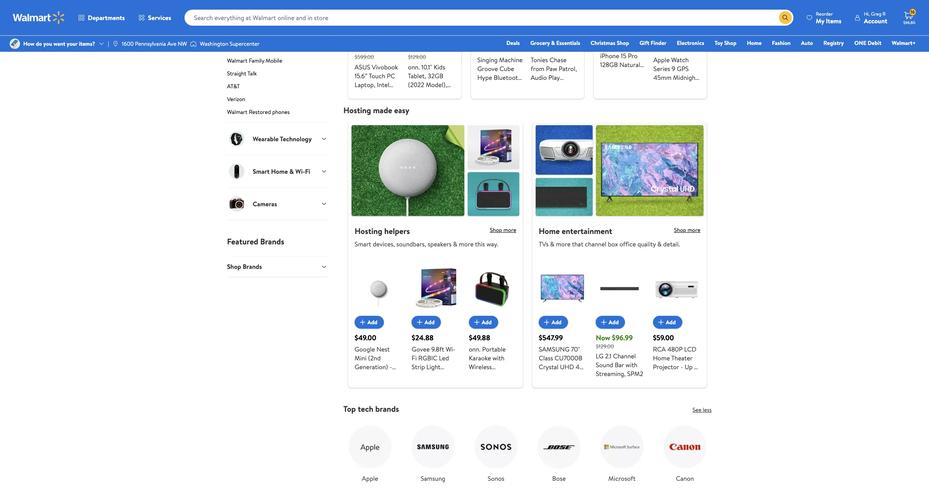 Task type: describe. For each thing, give the bounding box(es) containing it.
now $99.00 group
[[408, 0, 455, 115]]

add to cart image for $59.00
[[656, 317, 666, 327]]

aluminum
[[654, 82, 682, 91]]

departments
[[88, 13, 125, 22]]

$49.00
[[355, 333, 376, 343]]

mobile
[[266, 57, 282, 65]]

verizon
[[227, 95, 245, 103]]

& inside the prepaid phones & plans link
[[266, 31, 270, 39]]

& inside grocery & essentials link
[[551, 39, 555, 47]]

office
[[620, 240, 636, 249]]

add for govee
[[425, 318, 435, 326]]

helpers
[[384, 226, 410, 237]]

home entertainment list item
[[528, 121, 712, 389]]

15
[[621, 51, 627, 60]]

alone
[[495, 82, 511, 91]]

Search search field
[[184, 10, 794, 26]]

home inside home link
[[747, 39, 762, 47]]

band
[[671, 100, 685, 108]]

core inside now $499.00 $599.00 asus vivobook 15.6" touch pc laptop, intel core i7-1255u, 16gb, 512gb, win 11 home, f1502za-wh74
[[355, 89, 369, 98]]

apple watch series 9 gps 45mm midnight aluminum case with midnight sport band - m/l image
[[654, 0, 701, 23]]

1600
[[122, 40, 134, 48]]

$547.99 samsung 70" class cu7000b crystal uhd 4k smart television un70cu7000bxza
[[539, 333, 594, 389]]

$17.99 group
[[531, 0, 578, 117]]

add for $96.99
[[609, 318, 619, 326]]

led down music
[[412, 451, 424, 459]]

refurbished phones link
[[227, 18, 328, 29]]

apple for at&t
[[617, 43, 633, 51]]

karaoke inside $79.00 singing machine groove cube hype bluetooth, stand alone karaoke machine, led lights, sml712bk, black
[[478, 91, 500, 100]]

$499.00
[[371, 43, 397, 53]]

- inside $59.00 rca 480p lcd home theater projector - up to 130" rpj136, 1.5 lb, white
[[681, 362, 683, 371]]

clear search field text image
[[770, 14, 776, 21]]

i7-
[[370, 89, 377, 98]]

brands for shop brands
[[243, 262, 262, 271]]

hosting made easy. smart devices, soundbars, speakers & more this way. image
[[348, 121, 523, 220]]

speakers
[[428, 240, 452, 249]]

gift finder
[[640, 39, 667, 47]]

greg
[[871, 10, 882, 17]]

essentials
[[557, 39, 581, 47]]

asus
[[355, 62, 370, 71]]

add for samsung
[[552, 318, 562, 326]]

add for google
[[368, 318, 378, 326]]

led left 'strips'
[[412, 415, 424, 424]]

samsung
[[539, 345, 570, 353]]

do
[[36, 40, 42, 48]]

add to cart image for now
[[411, 28, 421, 38]]

9 inside $425.00 apple watch series 9 gps 45mm midnight aluminum case with midnight sport band - m/l
[[672, 64, 676, 73]]

shop more link for hosting helpers
[[490, 226, 517, 236]]

samsung
[[421, 474, 446, 483]]

1 wireless from the top
[[469, 362, 492, 371]]

with inside now $96.99 $129.00 lg 2.1 channel sound bar with streaming, spm2
[[626, 361, 638, 369]]

prepaid
[[227, 31, 246, 39]]

items?
[[79, 40, 95, 48]]

at&t apple iphone 15 pro 128gb natural titanium group
[[600, 0, 647, 78]]

 image for how
[[10, 39, 20, 49]]

refurbished phones
[[227, 18, 275, 26]]

shop inside home entertainment "list item"
[[674, 226, 687, 234]]

generation)
[[355, 362, 388, 371]]

accessories
[[255, 44, 284, 52]]

rca
[[653, 345, 666, 353]]

shop brands button
[[227, 256, 328, 277]]

now $96.99 $129.00 lg 2.1 channel sound bar with streaming, spm2
[[596, 333, 644, 378]]

your
[[67, 40, 78, 48]]

add for onn.
[[482, 318, 492, 326]]

& right 'tvs' on the right of the page
[[550, 240, 555, 249]]

cu7000b
[[555, 353, 583, 362]]

ming
[[423, 107, 436, 115]]

$79.00
[[478, 43, 498, 53]]

lg 2.1 channel sound bar with streaming, spm2 image
[[596, 265, 644, 313]]

wh74
[[381, 115, 399, 124]]

onn. inside $49.88 onn. portable karaoke with wireless microphones, 9 hours playtime, bluetooth wireless technology
[[469, 345, 481, 353]]

asus vivobook 15.6" touch pc laptop, intel core i7-1255u, 16gb, 512gb, win 11 home, f1502za-wh74 image
[[355, 0, 402, 23]]

way.
[[487, 240, 499, 249]]

list containing apple
[[339, 414, 717, 488]]

|
[[108, 40, 109, 48]]

$425.00 apple watch series 9 gps 45mm midnight aluminum case with midnight sport band - m/l
[[654, 43, 698, 117]]

$129.00 for $99.00
[[408, 53, 426, 61]]

$547.99 group
[[539, 265, 594, 389]]

chase
[[550, 55, 567, 64]]

now $499.00 group
[[355, 0, 402, 124]]

- inside $49.00 google nest mini (2nd generation) - chalk
[[390, 362, 392, 371]]

onn. portable karaoke with wireless microphones, 9 hours playtime, bluetooth wireless technology image
[[469, 265, 517, 313]]

& inside smart home & wi-fi dropdown button
[[290, 167, 294, 176]]

core inside now $99.00 $129.00 onn. 10.1" kids tablet, 32gb (2022 model), 2.0 ghz quad- core processor, jade ming
[[408, 98, 422, 107]]

led inside $79.00 singing machine groove cube hype bluetooth, stand alone karaoke machine, led lights, sml712bk, black
[[504, 100, 516, 108]]

christmas
[[591, 39, 616, 47]]

1 vertical spatial midnight
[[667, 91, 692, 100]]

 image for 1600
[[112, 41, 119, 47]]

hi, greg r account
[[864, 10, 888, 25]]

one debit
[[855, 39, 882, 47]]

grocery
[[531, 39, 550, 47]]

at&t for at&t apple iphone 15 pro 128gb natural titanium
[[600, 43, 615, 51]]

singing
[[478, 55, 498, 64]]

toy shop link
[[711, 39, 740, 47]]

add for singing
[[490, 29, 500, 37]]

add button for tonies
[[531, 26, 560, 39]]

smart inside smart home & wi-fi dropdown button
[[253, 167, 270, 176]]

technology inside $49.88 onn. portable karaoke with wireless microphones, 9 hours playtime, bluetooth wireless technology
[[469, 406, 501, 415]]

add to cart image for $96.99
[[599, 317, 609, 327]]

grocery & essentials
[[531, 39, 581, 47]]

search icon image
[[783, 14, 789, 21]]

walmart for walmart restored phones
[[227, 108, 248, 116]]

model),
[[426, 80, 447, 89]]

offline,9.8ft
[[412, 371, 446, 380]]

pro
[[628, 51, 638, 60]]

$24.88 group
[[412, 265, 459, 468]]

machine
[[499, 55, 523, 64]]

deals
[[507, 39, 520, 47]]

shop more for home entertainment
[[674, 226, 701, 234]]

with inside $425.00 apple watch series 9 gps 45mm midnight aluminum case with midnight sport band - m/l
[[654, 91, 666, 100]]

smart left devices,
[[355, 240, 371, 249]]

& left detail.
[[658, 240, 662, 249]]

hosting for hosting helpers
[[355, 226, 383, 237]]

add button for govee
[[412, 316, 441, 329]]

less
[[703, 406, 712, 414]]

list containing now $499.00
[[344, 0, 712, 126]]

hours
[[469, 380, 486, 389]]

microsoft link
[[596, 420, 649, 483]]

home link
[[744, 39, 766, 47]]

add button for $96.99
[[596, 316, 625, 329]]

tvs
[[539, 240, 549, 249]]

with inside $24.88 govee 9.8ft wi- fi rgbic led strip light offline,9.8ft wifi led lights work with alexa and google assistant, smart led strips app control, diy, music sync, color changing led lights for bedroom
[[428, 389, 440, 398]]

add to cart image for $49.00
[[358, 317, 368, 327]]

$24.88 govee 9.8ft wi- fi rgbic led strip light offline,9.8ft wifi led lights work with alexa and google assistant, smart led strips app control, diy, music sync, color changing led lights for bedroom
[[412, 333, 457, 468]]

1.5
[[689, 371, 696, 380]]

$17.99 tonies chase from paw patrol, audio play figurine for portable speaker, small, multicolor
[[531, 43, 577, 117]]

add button for apple
[[654, 26, 683, 39]]

gift
[[640, 39, 650, 47]]

google inside $24.88 govee 9.8ft wi- fi rgbic led strip light offline,9.8ft wifi led lights work with alexa and google assistant, smart led strips app control, diy, music sync, color changing led lights for bedroom
[[423, 398, 444, 406]]

easy
[[394, 105, 410, 115]]

list containing hosting helpers
[[344, 121, 712, 468]]

shop more link for home entertainment
[[674, 226, 701, 236]]

hi,
[[864, 10, 870, 17]]

add to cart image for singing
[[481, 28, 490, 38]]

see
[[693, 406, 702, 414]]

auto
[[802, 39, 813, 47]]

crystal
[[539, 362, 559, 371]]

add to cart image for $499.00
[[358, 28, 368, 38]]

wi- for smart
[[296, 167, 305, 176]]

add to cart image for $547.99
[[542, 317, 552, 327]]

 image for washington
[[190, 40, 197, 48]]

color
[[412, 442, 427, 451]]

$49.00 group
[[355, 265, 402, 380]]

hosting helpers list item
[[344, 121, 528, 468]]

watch
[[672, 55, 689, 64]]

$79.00 group
[[478, 0, 525, 126]]

1600 pennsylvania ave nw
[[122, 40, 187, 48]]

add button for singing
[[478, 26, 507, 39]]

for inside $24.88 govee 9.8ft wi- fi rgbic led strip light offline,9.8ft wifi led lights work with alexa and google assistant, smart led strips app control, diy, music sync, color changing led lights for bedroom
[[443, 451, 451, 459]]

figurine
[[531, 82, 554, 91]]

phones for unlocked
[[251, 5, 269, 13]]

home up 'tvs' on the right of the page
[[539, 226, 560, 237]]

up
[[685, 362, 693, 371]]

onn. inside now $99.00 $129.00 onn. 10.1" kids tablet, 32gb (2022 model), 2.0 ghz quad- core processor, jade ming
[[408, 62, 420, 71]]

app
[[442, 415, 454, 424]]

add button for onn.
[[469, 316, 498, 329]]

hosting made easy
[[344, 105, 410, 115]]

add to cart image for $49.88
[[472, 317, 482, 327]]

add button for samsung
[[539, 316, 568, 329]]

devices,
[[373, 240, 395, 249]]

quad-
[[432, 89, 449, 98]]

add to cart image for govee
[[415, 317, 425, 327]]

my
[[816, 16, 825, 25]]

list item containing now $499.00
[[344, 0, 466, 124]]

add button for rca
[[653, 316, 683, 329]]

fi for $24.88
[[412, 353, 417, 362]]

phones down verizon link
[[272, 108, 290, 116]]

$425.00
[[654, 43, 680, 53]]

registry link
[[820, 39, 848, 47]]

1 vertical spatial lights
[[425, 451, 442, 459]]

smart home & wi-fi button
[[227, 155, 328, 188]]

bose
[[553, 474, 566, 483]]

at&t link
[[227, 82, 328, 94]]



Task type: locate. For each thing, give the bounding box(es) containing it.
wifi
[[412, 380, 424, 389]]

2 walmart from the top
[[227, 108, 248, 116]]

wi- down wearable technology
[[296, 167, 305, 176]]

1 horizontal spatial fi
[[412, 353, 417, 362]]

add up the $24.88
[[425, 318, 435, 326]]

control,
[[412, 424, 435, 433]]

add button
[[355, 26, 384, 39], [408, 26, 437, 39], [478, 26, 507, 39], [531, 26, 560, 39], [654, 26, 683, 39], [355, 316, 384, 329], [412, 316, 441, 329], [469, 316, 498, 329], [539, 316, 568, 329], [596, 316, 625, 329], [653, 316, 683, 329]]

1 vertical spatial karaoke
[[469, 353, 491, 362]]

plans
[[271, 31, 283, 39]]

gps
[[677, 64, 689, 73]]

1 vertical spatial portable
[[482, 345, 506, 353]]

canon link
[[659, 420, 712, 483]]

add for $99.00
[[421, 29, 431, 37]]

un70cu7000bxza
[[539, 380, 594, 389]]

now left $99.00
[[408, 43, 423, 53]]

add button for google
[[355, 316, 384, 329]]

480p
[[668, 345, 683, 353]]

shop more inside home entertainment "list item"
[[674, 226, 701, 234]]

technology down bluetooth
[[469, 406, 501, 415]]

portable inside $17.99 tonies chase from paw patrol, audio play figurine for portable speaker, small, multicolor
[[531, 91, 555, 100]]

nw
[[178, 40, 187, 48]]

0 horizontal spatial google
[[355, 345, 375, 353]]

& left plans
[[266, 31, 270, 39]]

core left ming
[[408, 98, 422, 107]]

wearable
[[253, 135, 279, 143]]

$129.00 up 2.1
[[596, 342, 614, 350]]

0 vertical spatial wi-
[[296, 167, 305, 176]]

add inside $49.00 group
[[368, 318, 378, 326]]

walmart
[[227, 57, 248, 65], [227, 108, 248, 116]]

more
[[504, 226, 517, 234], [688, 226, 701, 234], [459, 240, 474, 249], [556, 240, 571, 249]]

samsung 70" class cu7000b crystal uhd 4k smart television un70cu7000bxza image
[[539, 265, 587, 313]]

wi- inside smart home & wi-fi dropdown button
[[296, 167, 305, 176]]

lcd
[[685, 345, 697, 353]]

1 vertical spatial technology
[[469, 406, 501, 415]]

led right wifi
[[426, 380, 437, 389]]

$129.00 inside now $96.99 $129.00 lg 2.1 channel sound bar with streaming, spm2
[[596, 342, 614, 350]]

0 vertical spatial portable
[[531, 91, 555, 100]]

you
[[43, 40, 52, 48]]

0 horizontal spatial  image
[[10, 39, 20, 49]]

shop more inside hosting helpers list item
[[490, 226, 517, 234]]

0 vertical spatial onn.
[[408, 62, 420, 71]]

google right and at the bottom
[[423, 398, 444, 406]]

add to cart image up $547.99
[[542, 317, 552, 327]]

fi inside $24.88 govee 9.8ft wi- fi rgbic led strip light offline,9.8ft wifi led lights work with alexa and google assistant, smart led strips app control, diy, music sync, color changing led lights for bedroom
[[412, 353, 417, 362]]

1 vertical spatial hosting
[[355, 226, 383, 237]]

1 vertical spatial wireless
[[469, 398, 492, 406]]

electronics
[[677, 39, 705, 47]]

home inside smart home & wi-fi dropdown button
[[271, 167, 288, 176]]

add button up '$499.00'
[[355, 26, 384, 39]]

play
[[549, 73, 560, 82]]

titanium
[[600, 69, 624, 78]]

list containing $547.99
[[534, 265, 706, 389]]

shop up detail.
[[674, 226, 687, 234]]

straight talk
[[227, 70, 257, 78]]

add up '$499.00'
[[368, 29, 378, 37]]

tech
[[358, 403, 374, 414]]

1 horizontal spatial wi-
[[446, 345, 456, 353]]

add inside $49.88 group
[[482, 318, 492, 326]]

0 vertical spatial karaoke
[[478, 91, 500, 100]]

now up asus
[[355, 43, 369, 53]]

at&t for at&t link
[[227, 82, 240, 90]]

wireless up hours
[[469, 362, 492, 371]]

add for apple
[[667, 29, 677, 37]]

128gb
[[600, 60, 618, 69]]

add to cart image
[[358, 28, 368, 38], [481, 28, 490, 38], [657, 28, 667, 38], [415, 317, 425, 327], [599, 317, 609, 327]]

$129.00 inside now $99.00 $129.00 onn. 10.1" kids tablet, 32gb (2022 model), 2.0 ghz quad- core processor, jade ming
[[408, 53, 426, 61]]

add button up "$59.00"
[[653, 316, 683, 329]]

for right figurine
[[555, 82, 563, 91]]

f1502za-
[[355, 115, 381, 124]]

fi
[[305, 167, 310, 176], [412, 353, 417, 362]]

add button up $547.99
[[539, 316, 568, 329]]

washington
[[200, 40, 228, 48]]

add for rca
[[666, 318, 676, 326]]

karaoke up "microphones,"
[[469, 353, 491, 362]]

add to cart image up $49.00
[[358, 317, 368, 327]]

- right band
[[686, 100, 689, 108]]

list item containing $79.00
[[466, 0, 589, 126]]

(2022
[[408, 80, 425, 89]]

services
[[148, 13, 171, 22]]

9.8ft
[[432, 345, 444, 353]]

0 horizontal spatial shop more link
[[490, 226, 517, 236]]

at&t apple iphone 15 pro 128gb natural titanium image
[[600, 0, 647, 23]]

microsoft
[[609, 474, 636, 483]]

add up "$96.99"
[[609, 318, 619, 326]]

bar
[[615, 361, 624, 369]]

2.1
[[605, 352, 612, 361]]

home
[[747, 39, 762, 47], [271, 167, 288, 176], [539, 226, 560, 237], [653, 353, 670, 362]]

$59.00 group
[[653, 265, 701, 389]]

add to cart image for apple
[[657, 28, 667, 38]]

cube
[[500, 64, 514, 73]]

0 vertical spatial google
[[355, 345, 375, 353]]

brands
[[260, 236, 284, 247], [243, 262, 262, 271]]

add inside now $99.00 group
[[421, 29, 431, 37]]

apple inside "at&t apple iphone 15 pro 128gb natural titanium"
[[617, 43, 633, 51]]

shop more link inside hosting helpers list item
[[490, 226, 517, 236]]

add button up the $24.88
[[412, 316, 441, 329]]

add to cart image inside $49.88 group
[[472, 317, 482, 327]]

phones for refurbished
[[258, 18, 275, 26]]

add button inside now $96.99 group
[[596, 316, 625, 329]]

add button up "$96.99"
[[596, 316, 625, 329]]

spm2
[[628, 369, 644, 378]]

add to cart image inside now $99.00 group
[[411, 28, 421, 38]]

list item
[[344, 0, 466, 124], [466, 0, 589, 126]]

govee 9.8ft wi-fi rgbic led strip light offline,9.8ft wifi led lights work with alexa and google assistant, smart led strips app control, diy, music sync, color changing led lights for bedroom image
[[412, 265, 459, 313]]

0 horizontal spatial now
[[355, 43, 369, 53]]

apple for $425.00
[[654, 55, 670, 64]]

brands down the featured brands
[[243, 262, 262, 271]]

add button inside now $499.00 group
[[355, 26, 384, 39]]

add to cart image up "lg"
[[599, 317, 609, 327]]

assistant,
[[412, 406, 438, 415]]

sync,
[[430, 433, 444, 442]]

tonies chase from paw patrol, audio play figurine for portable speaker, small, multicolor image
[[531, 0, 578, 23]]

unlocked phones link
[[227, 5, 328, 17]]

0 vertical spatial for
[[555, 82, 563, 91]]

1 vertical spatial 9
[[508, 371, 512, 380]]

lights down light
[[439, 380, 455, 389]]

add inside $425.00 group
[[667, 29, 677, 37]]

 image
[[10, 39, 20, 49], [190, 40, 197, 48], [112, 41, 119, 47]]

add to cart image inside "$79.00" group
[[481, 28, 490, 38]]

hosting for hosting made easy
[[344, 105, 371, 115]]

1 horizontal spatial portable
[[531, 91, 555, 100]]

add for $499.00
[[368, 29, 378, 37]]

sonos
[[488, 474, 505, 483]]

shop inside dropdown button
[[227, 262, 241, 271]]

& right grocery
[[551, 39, 555, 47]]

add inside "$79.00" group
[[490, 29, 500, 37]]

fashion
[[772, 39, 791, 47]]

at&t up verizon on the top of the page
[[227, 82, 240, 90]]

1 horizontal spatial apple
[[617, 43, 633, 51]]

walmart for walmart family mobile
[[227, 57, 248, 65]]

0 vertical spatial at&t
[[600, 43, 615, 51]]

add to cart image up $79.00
[[481, 28, 490, 38]]

 image left how
[[10, 39, 20, 49]]

google nest mini (2nd generation) - chalk image
[[355, 265, 402, 313]]

add to cart image inside now $96.99 group
[[599, 317, 609, 327]]

google inside $49.00 google nest mini (2nd generation) - chalk
[[355, 345, 375, 353]]

0 vertical spatial apple
[[617, 43, 633, 51]]

this
[[475, 240, 485, 249]]

shop down options
[[617, 39, 629, 47]]

home theater updates. tvs that channel box office quality & detail at home. shop now image
[[533, 121, 707, 220]]

onn. left 10.1"
[[408, 62, 420, 71]]

r
[[883, 10, 886, 17]]

add button up $49.88
[[469, 316, 498, 329]]

-
[[686, 100, 689, 108], [390, 362, 392, 371], [681, 362, 683, 371]]

at&t down options
[[600, 43, 615, 51]]

home up cameras dropdown button
[[271, 167, 288, 176]]

portable up multicolor
[[531, 91, 555, 100]]

bose link
[[533, 420, 586, 483]]

add inside $547.99 group
[[552, 318, 562, 326]]

0 vertical spatial technology
[[280, 135, 312, 143]]

apple inside $425.00 apple watch series 9 gps 45mm midnight aluminum case with midnight sport band - m/l
[[654, 55, 670, 64]]

smart inside $24.88 govee 9.8ft wi- fi rgbic led strip light offline,9.8ft wifi led lights work with alexa and google assistant, smart led strips app control, diy, music sync, color changing led lights for bedroom
[[440, 406, 457, 415]]

0 vertical spatial 9
[[672, 64, 676, 73]]

tablet,
[[408, 71, 426, 80]]

home up 130"
[[653, 353, 670, 362]]

- inside $425.00 apple watch series 9 gps 45mm midnight aluminum case with midnight sport band - m/l
[[686, 100, 689, 108]]

1 vertical spatial fi
[[412, 353, 417, 362]]

with right the work
[[428, 389, 440, 398]]

add inside "$17.99" group
[[544, 29, 554, 37]]

smart inside $547.99 samsung 70" class cu7000b crystal uhd 4k smart television un70cu7000bxza
[[539, 371, 556, 380]]

for down sync,
[[443, 451, 451, 459]]

& inside hosting helpers list item
[[453, 240, 458, 249]]

list
[[344, 0, 712, 126], [344, 121, 712, 468], [350, 265, 521, 468], [534, 265, 706, 389], [339, 414, 717, 488]]

now for now $499.00
[[355, 43, 369, 53]]

0 horizontal spatial at&t
[[227, 82, 240, 90]]

0 vertical spatial lights
[[439, 380, 455, 389]]

for inside $17.99 tonies chase from paw patrol, audio play figurine for portable speaker, small, multicolor
[[555, 82, 563, 91]]

wi- right 9.8ft
[[446, 345, 456, 353]]

machine,
[[478, 100, 503, 108]]

add to cart image for $17.99
[[534, 28, 544, 38]]

add button inside "$79.00" group
[[478, 26, 507, 39]]

shop more up way.
[[490, 226, 517, 234]]

how do you want your items?
[[23, 40, 95, 48]]

brands for featured brands
[[260, 236, 284, 247]]

chalk
[[355, 371, 370, 380]]

add inside now $96.99 group
[[609, 318, 619, 326]]

brands inside dropdown button
[[243, 262, 262, 271]]

0 vertical spatial wireless
[[469, 362, 492, 371]]

refurbished
[[227, 18, 257, 26]]

$49.88 group
[[469, 265, 517, 415]]

phones up cell phone accessories
[[247, 31, 264, 39]]

2 horizontal spatial  image
[[190, 40, 197, 48]]

shop more link inside home entertainment "list item"
[[674, 226, 701, 236]]

add button up $49.00
[[355, 316, 384, 329]]

brands up shop brands dropdown button
[[260, 236, 284, 247]]

add to cart image
[[411, 28, 421, 38], [534, 28, 544, 38], [358, 317, 368, 327], [472, 317, 482, 327], [542, 317, 552, 327], [656, 317, 666, 327]]

2 list item from the left
[[466, 0, 589, 126]]

strips
[[425, 415, 441, 424]]

led
[[439, 353, 449, 362]]

lights,
[[478, 108, 496, 117]]

list containing $49.00
[[350, 265, 521, 468]]

auto link
[[798, 39, 817, 47]]

wi- inside $24.88 govee 9.8ft wi- fi rgbic led strip light offline,9.8ft wifi led lights work with alexa and google assistant, smart led strips app control, diy, music sync, color changing led lights for bedroom
[[446, 345, 456, 353]]

now inside now $96.99 $129.00 lg 2.1 channel sound bar with streaming, spm2
[[596, 333, 611, 343]]

intel
[[377, 80, 390, 89]]

$96.80
[[904, 20, 916, 25]]

add button down search search box
[[478, 26, 507, 39]]

9 left gps
[[672, 64, 676, 73]]

fi inside dropdown button
[[305, 167, 310, 176]]

1 horizontal spatial core
[[408, 98, 422, 107]]

1 horizontal spatial google
[[423, 398, 444, 406]]

fi for smart
[[305, 167, 310, 176]]

verizon link
[[227, 95, 328, 107]]

with inside $49.88 onn. portable karaoke with wireless microphones, 9 hours playtime, bluetooth wireless technology
[[493, 353, 505, 362]]

lg
[[596, 352, 604, 361]]

walmart restored phones link
[[227, 108, 328, 123]]

mini
[[355, 353, 367, 362]]

add for tonies
[[544, 29, 554, 37]]

 image right nw
[[190, 40, 197, 48]]

phones up refurbished phones
[[251, 5, 269, 13]]

2 shop more from the left
[[674, 226, 701, 234]]

$425.00 list item
[[589, 0, 712, 117]]

shop more for hosting helpers
[[490, 226, 517, 234]]

shop inside hosting helpers list item
[[490, 226, 502, 234]]

unlocked
[[227, 5, 250, 13]]

add button for $499.00
[[355, 26, 384, 39]]

add to cart image inside $425.00 group
[[657, 28, 667, 38]]

add button inside $547.99 group
[[539, 316, 568, 329]]

portable inside $49.88 onn. portable karaoke with wireless microphones, 9 hours playtime, bluetooth wireless technology
[[482, 345, 506, 353]]

natural
[[620, 60, 640, 69]]

work
[[412, 389, 427, 398]]

add to cart image inside $49.00 group
[[358, 317, 368, 327]]

shop right toy
[[725, 39, 737, 47]]

add button inside $49.88 group
[[469, 316, 498, 329]]

karaoke inside $49.88 onn. portable karaoke with wireless microphones, 9 hours playtime, bluetooth wireless technology
[[469, 353, 491, 362]]

phones
[[251, 5, 269, 13], [258, 18, 275, 26], [247, 31, 264, 39], [272, 108, 290, 116]]

walmart down verizon on the top of the page
[[227, 108, 248, 116]]

0 horizontal spatial -
[[390, 362, 392, 371]]

onn. down $49.88
[[469, 345, 481, 353]]

add to cart image inside now $499.00 group
[[358, 28, 368, 38]]

2 horizontal spatial -
[[686, 100, 689, 108]]

0 vertical spatial hosting
[[344, 105, 371, 115]]

9 right "microphones,"
[[508, 371, 512, 380]]

add button up $425.00
[[654, 26, 683, 39]]

add to cart image up "finder"
[[657, 28, 667, 38]]

0 horizontal spatial onn.
[[408, 62, 420, 71]]

now up "lg"
[[596, 333, 611, 343]]

add to cart image up "$59.00"
[[656, 317, 666, 327]]

1 horizontal spatial $129.00
[[596, 342, 614, 350]]

next slide of list image
[[675, 23, 694, 42]]

wi- for $24.88
[[446, 345, 456, 353]]

- left "up" in the bottom of the page
[[681, 362, 683, 371]]

add up $99.00
[[421, 29, 431, 37]]

add button inside $24.88 group
[[412, 316, 441, 329]]

detail.
[[664, 240, 680, 249]]

now inside now $499.00 $599.00 asus vivobook 15.6" touch pc laptop, intel core i7-1255u, 16gb, 512gb, win 11 home, f1502za-wh74
[[355, 43, 369, 53]]

lights down sync,
[[425, 451, 442, 459]]

add up $49.88
[[482, 318, 492, 326]]

departments button
[[71, 8, 132, 27]]

portable down $49.88
[[482, 345, 506, 353]]

now $96.99 group
[[596, 265, 644, 378]]

1 vertical spatial $129.00
[[596, 342, 614, 350]]

home left fashion in the right of the page
[[747, 39, 762, 47]]

technology down walmart restored phones link
[[280, 135, 312, 143]]

0 horizontal spatial portable
[[482, 345, 506, 353]]

Walmart Site-Wide search field
[[184, 10, 794, 26]]

add to cart image inside "$17.99" group
[[534, 28, 544, 38]]

1 shop more link from the left
[[490, 226, 517, 236]]

1 horizontal spatial at&t
[[600, 43, 615, 51]]

add button inside $59.00 group
[[653, 316, 683, 329]]

walmart image
[[13, 11, 65, 24]]

add to cart image down "onn. 10.1" kids tablet, 32gb (2022 model),  2.0 ghz quad-core processor, jade ming" image on the top left of page
[[411, 28, 421, 38]]

now for now $99.00
[[408, 43, 423, 53]]

shop more link up detail.
[[674, 226, 701, 236]]

add down search search box
[[490, 29, 500, 37]]

cameras button
[[227, 188, 328, 220]]

$129.00
[[408, 53, 426, 61], [596, 342, 614, 350]]

0 horizontal spatial 9
[[508, 371, 512, 380]]

iphone
[[600, 51, 620, 60]]

1 horizontal spatial now
[[408, 43, 423, 53]]

add to cart image inside $24.88 group
[[415, 317, 425, 327]]

smart up cameras
[[253, 167, 270, 176]]

see less
[[693, 406, 712, 414]]

onn. 10.1" kids tablet, 32gb (2022 model),  2.0 ghz quad-core processor, jade ming image
[[408, 0, 455, 23]]

0 horizontal spatial shop more
[[490, 226, 517, 234]]

add inside $59.00 group
[[666, 318, 676, 326]]

add button up $99.00
[[408, 26, 437, 39]]

0 horizontal spatial wi-
[[296, 167, 305, 176]]

shop more link up way.
[[490, 226, 517, 236]]

add up $49.00
[[368, 318, 378, 326]]

walmart up straight
[[227, 57, 248, 65]]

restored
[[249, 108, 271, 116]]

walmart+ link
[[889, 39, 920, 47]]

pc
[[387, 71, 395, 80]]

add button for $99.00
[[408, 26, 437, 39]]

0 vertical spatial midnight
[[673, 73, 698, 82]]

0 horizontal spatial technology
[[280, 135, 312, 143]]

google down $49.00
[[355, 345, 375, 353]]

1255u,
[[377, 89, 396, 98]]

list inside hosting helpers list item
[[350, 265, 521, 468]]

1 vertical spatial at&t
[[227, 82, 240, 90]]

1 horizontal spatial -
[[681, 362, 683, 371]]

1 vertical spatial for
[[443, 451, 451, 459]]

add button inside $425.00 group
[[654, 26, 683, 39]]

1 horizontal spatial shop more link
[[674, 226, 701, 236]]

0 vertical spatial fi
[[305, 167, 310, 176]]

2 horizontal spatial apple
[[654, 55, 670, 64]]

add button up $17.99
[[531, 26, 560, 39]]

1 list item from the left
[[344, 0, 466, 124]]

2 vertical spatial apple
[[362, 474, 378, 483]]

0 vertical spatial walmart
[[227, 57, 248, 65]]

karaoke up 'lights,'
[[478, 91, 500, 100]]

phones inside "link"
[[258, 18, 275, 26]]

1 vertical spatial wi-
[[446, 345, 456, 353]]

singing machine groove cube hype bluetooth, stand alone karaoke machine, led lights, sml712bk, black image
[[478, 0, 525, 23]]

and
[[412, 398, 422, 406]]

phone
[[238, 44, 254, 52]]

alexa
[[442, 389, 457, 398]]

1 vertical spatial apple
[[654, 55, 670, 64]]

0 vertical spatial brands
[[260, 236, 284, 247]]

9 inside $49.88 onn. portable karaoke with wireless microphones, 9 hours playtime, bluetooth wireless technology
[[508, 371, 512, 380]]

1 walmart from the top
[[227, 57, 248, 65]]

 image right |
[[112, 41, 119, 47]]

phones down unlocked phones link
[[258, 18, 275, 26]]

now inside now $99.00 $129.00 onn. 10.1" kids tablet, 32gb (2022 model), 2.0 ghz quad- core processor, jade ming
[[408, 43, 423, 53]]

1 vertical spatial brands
[[243, 262, 262, 271]]

0 horizontal spatial core
[[355, 89, 369, 98]]

patrol,
[[559, 64, 577, 73]]

0 vertical spatial $129.00
[[408, 53, 426, 61]]

streaming,
[[596, 369, 626, 378]]

add up $547.99
[[552, 318, 562, 326]]

1 horizontal spatial onn.
[[469, 345, 481, 353]]

0 horizontal spatial fi
[[305, 167, 310, 176]]

2 shop more link from the left
[[674, 226, 701, 236]]

add inside now $499.00 group
[[368, 29, 378, 37]]

technology inside dropdown button
[[280, 135, 312, 143]]

2 wireless from the top
[[469, 398, 492, 406]]

add to cart image up '$599.00'
[[358, 28, 368, 38]]

add up "$59.00"
[[666, 318, 676, 326]]

add to cart image up the $24.88
[[415, 317, 425, 327]]

shop more up detail.
[[674, 226, 701, 234]]

1 shop more from the left
[[490, 226, 517, 234]]

rca 480p lcd home theater projector - up to 130" rpj136, 1.5 lb, white image
[[653, 265, 701, 313]]

& down wearable technology
[[290, 167, 294, 176]]

small,
[[556, 100, 572, 108]]

1 horizontal spatial shop more
[[674, 226, 701, 234]]

phones for prepaid
[[247, 31, 264, 39]]

& right speakers
[[453, 240, 458, 249]]

shop inside "link"
[[617, 39, 629, 47]]

add button inside "$17.99" group
[[531, 26, 560, 39]]

1 horizontal spatial  image
[[112, 41, 119, 47]]

1 vertical spatial walmart
[[227, 108, 248, 116]]

kids
[[434, 62, 445, 71]]

entertainment
[[562, 226, 613, 237]]

add button inside $49.00 group
[[355, 316, 384, 329]]

1 vertical spatial google
[[423, 398, 444, 406]]

1 vertical spatial onn.
[[469, 345, 481, 353]]

multicolor
[[531, 108, 560, 117]]

with up "microphones,"
[[493, 353, 505, 362]]

add inside $24.88 group
[[425, 318, 435, 326]]

add to cart image up grocery
[[534, 28, 544, 38]]

- right (2nd
[[390, 362, 392, 371]]

reorder
[[816, 10, 833, 17]]

at&t inside "at&t apple iphone 15 pro 128gb natural titanium"
[[600, 43, 615, 51]]

2 horizontal spatial now
[[596, 333, 611, 343]]

list inside home entertainment "list item"
[[534, 265, 706, 389]]

1 horizontal spatial technology
[[469, 406, 501, 415]]

straight
[[227, 70, 246, 78]]

0 horizontal spatial for
[[443, 451, 451, 459]]

cameras
[[253, 200, 277, 208]]

now for now $96.99
[[596, 333, 611, 343]]

apple inside apple link
[[362, 474, 378, 483]]

core left i7-
[[355, 89, 369, 98]]

options
[[607, 29, 627, 37]]

0 horizontal spatial apple
[[362, 474, 378, 483]]

led
[[504, 100, 516, 108], [426, 380, 437, 389], [412, 415, 424, 424], [412, 451, 424, 459]]

add up $425.00
[[667, 29, 677, 37]]

1 horizontal spatial for
[[555, 82, 563, 91]]

0 horizontal spatial $129.00
[[408, 53, 426, 61]]

$129.00 up 10.1"
[[408, 53, 426, 61]]

$425.00 group
[[654, 0, 701, 117]]

1 horizontal spatial 9
[[672, 64, 676, 73]]

wireless down hours
[[469, 398, 492, 406]]

options link
[[600, 26, 633, 39]]

shop down featured
[[227, 262, 241, 271]]

add to cart image inside $59.00 group
[[656, 317, 666, 327]]

add button inside now $99.00 group
[[408, 26, 437, 39]]

hosting inside hosting helpers list item
[[355, 226, 383, 237]]

$129.00 for $96.99
[[596, 342, 614, 350]]

with right the bar
[[626, 361, 638, 369]]

add up grocery & essentials link
[[544, 29, 554, 37]]

home inside $59.00 rca 480p lcd home theater projector - up to 130" rpj136, 1.5 lb, white
[[653, 353, 670, 362]]



Task type: vqa. For each thing, say whether or not it's contained in the screenshot.
$49.88 onn. portable karaoke with wireless microphones, 9 hours playtime, bluetooth wireless technology
yes



